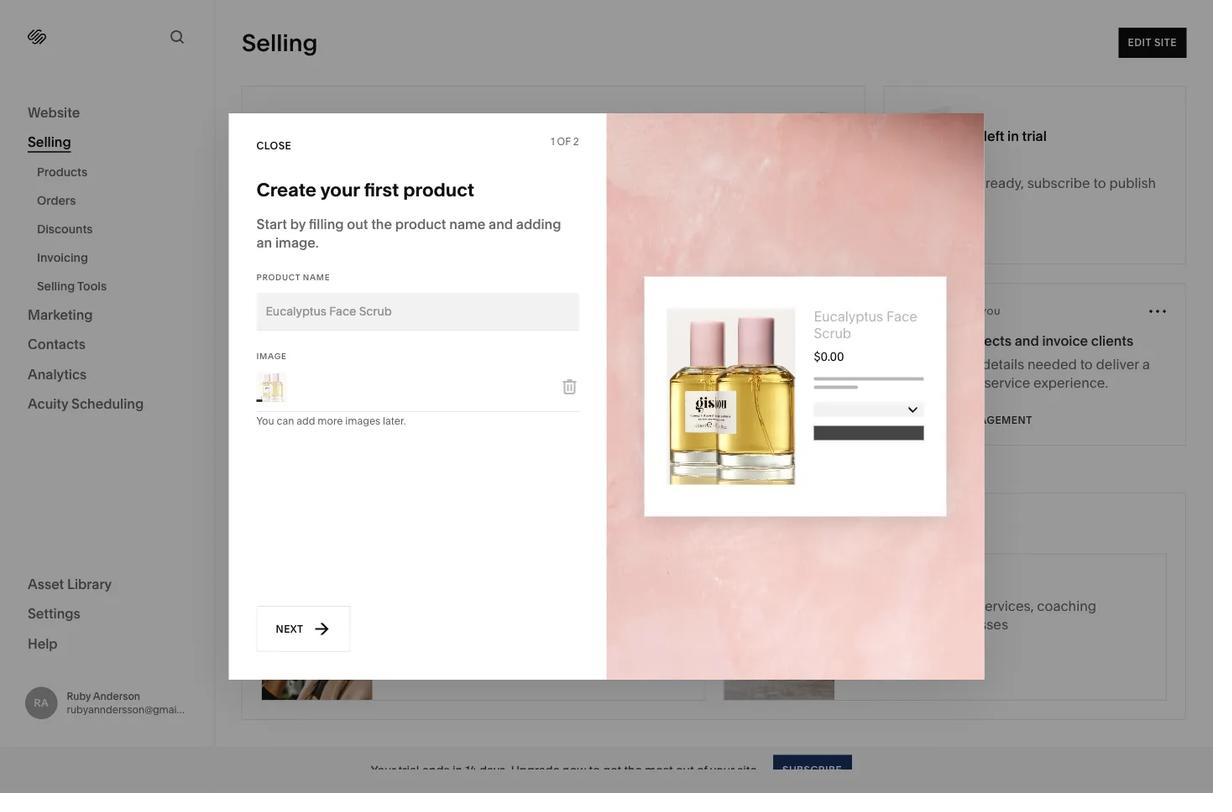 Task type: locate. For each thing, give the bounding box(es) containing it.
first
[[364, 178, 399, 201]]

0 vertical spatial product
[[403, 178, 475, 201]]

selling inside selling tools link
[[37, 279, 75, 293]]

subscribe
[[1027, 175, 1090, 191]]

or right the skill
[[418, 616, 431, 633]]

help
[[28, 636, 58, 652]]

0 horizontal spatial the
[[371, 216, 392, 232]]

create up by
[[257, 178, 317, 201]]

0 horizontal spatial products
[[37, 165, 87, 179]]

1 or from the left
[[418, 616, 431, 633]]

get left paid.
[[375, 274, 391, 286]]

add up filling
[[312, 200, 332, 212]]

1 vertical spatial create
[[391, 598, 434, 614]]

to right products
[[379, 200, 389, 212]]

you
[[982, 307, 1001, 317]]

set
[[265, 110, 295, 132]]

library
[[67, 576, 112, 592]]

or down scheduled
[[945, 616, 958, 633]]

2 add from the top
[[312, 274, 332, 286]]

0 vertical spatial scheduling
[[71, 396, 144, 412]]

manage projects and invoice clients manage the details needed to deliver a professional service experience.
[[903, 333, 1150, 391]]

0 vertical spatial the
[[371, 216, 392, 232]]

1 add from the top
[[312, 200, 332, 212]]

on
[[490, 616, 506, 633]]

the down "projects" on the top of the page
[[959, 356, 979, 372]]

needed
[[1028, 356, 1077, 372]]

edit site button
[[1119, 28, 1186, 58]]

of up topic on the bottom of page
[[537, 598, 550, 614]]

1 horizontal spatial out
[[676, 763, 694, 778]]

out right most
[[676, 763, 694, 778]]

0 vertical spatial add
[[312, 200, 332, 212]]

your inside when you're ready, subscribe to publish your site.
[[903, 193, 931, 209]]

1 vertical spatial and
[[1015, 333, 1039, 349]]

series
[[496, 598, 534, 614]]

1 vertical spatial out
[[676, 763, 694, 778]]

selling up the set
[[242, 29, 318, 57]]

appointments
[[853, 616, 942, 633]]

now
[[563, 763, 586, 778]]

1 vertical spatial product
[[395, 216, 446, 232]]

help link
[[28, 635, 58, 653]]

0 horizontal spatial acuity
[[28, 396, 68, 412]]

in right left
[[1008, 128, 1019, 144]]

1 horizontal spatial acuity
[[853, 574, 894, 591]]

selling.
[[391, 422, 425, 434]]

paid.
[[393, 274, 417, 286]]

acuity for acuity scheduling
[[28, 396, 68, 412]]

1 horizontal spatial in
[[1008, 128, 1019, 144]]

scheduling down analytics link
[[71, 396, 144, 412]]

1 vertical spatial 14
[[465, 763, 477, 778]]

1 vertical spatial acuity
[[853, 574, 894, 591]]

0 horizontal spatial in
[[453, 763, 462, 778]]

acuity down analytics
[[28, 396, 68, 412]]

name inside start by filling out the product name and adding an image.
[[449, 216, 486, 232]]

site.
[[934, 193, 960, 209], [737, 763, 760, 778]]

1 vertical spatial the
[[959, 356, 979, 372]]

create up the skill
[[391, 598, 434, 614]]

and left adding
[[489, 216, 513, 232]]

acuity inside acuity scheduling link
[[28, 396, 68, 412]]

to left teach
[[605, 598, 617, 614]]

to inside when you're ready, subscribe to publish your site.
[[1094, 175, 1106, 191]]

next button
[[257, 606, 351, 652]]

0 vertical spatial out
[[347, 216, 368, 232]]

project management
[[903, 414, 1033, 427]]

product down the inventory.
[[395, 216, 446, 232]]

0 horizontal spatial site.
[[737, 763, 760, 778]]

deliver
[[1096, 356, 1139, 372]]

0 vertical spatial of
[[537, 598, 550, 614]]

0 horizontal spatial and
[[347, 422, 365, 434]]

1 vertical spatial name
[[303, 272, 330, 282]]

discounts
[[37, 222, 93, 236]]

get inside button
[[375, 274, 391, 286]]

get started button
[[853, 647, 924, 678]]

selling up marketing
[[37, 279, 75, 293]]

acuity scheduling
[[28, 396, 144, 412]]

1 vertical spatial add
[[312, 274, 332, 286]]

in
[[1008, 128, 1019, 144], [453, 763, 462, 778]]

to up experience.
[[1080, 356, 1093, 372]]

to inside manage projects and invoice clients manage the details needed to deliver a professional service experience.
[[1080, 356, 1093, 372]]

scheduling up scheduled
[[897, 574, 969, 591]]

products for products add products to your inventory.
[[312, 183, 362, 197]]

out
[[347, 216, 368, 232], [676, 763, 694, 778]]

0 vertical spatial create
[[257, 178, 317, 201]]

start by filling out the product name and adding an image.
[[257, 216, 561, 251]]

1 vertical spatial products
[[312, 183, 362, 197]]

name left way
[[303, 272, 330, 282]]

asset
[[28, 576, 64, 592]]

1 vertical spatial get
[[603, 763, 621, 778]]

acuity inside acuity scheduling sell live, scheduled services, coaching appointments or classes
[[853, 574, 894, 591]]

and inside start by filling out the product name and adding an image.
[[489, 216, 513, 232]]

1 horizontal spatial the
[[624, 763, 642, 778]]

out down products
[[347, 216, 368, 232]]

manage up professional
[[903, 356, 955, 372]]

more
[[318, 415, 343, 427]]

ruby
[[67, 690, 91, 703]]

can
[[277, 415, 294, 427]]

most
[[645, 763, 673, 778]]

selling tools
[[37, 279, 107, 293]]

1 vertical spatial in
[[453, 763, 462, 778]]

1 horizontal spatial get
[[603, 763, 621, 778]]

create for create a guided series of lessons to teach a skill or educate on a topic
[[391, 598, 434, 614]]

0 horizontal spatial or
[[418, 616, 431, 633]]

your
[[371, 763, 396, 778]]

0 vertical spatial name
[[449, 216, 486, 232]]

1 horizontal spatial name
[[449, 216, 486, 232]]

name
[[449, 216, 486, 232], [303, 272, 330, 282]]

1 horizontal spatial or
[[945, 616, 958, 633]]

products
[[37, 165, 87, 179], [312, 183, 362, 197]]

products link
[[37, 158, 196, 186]]

for
[[961, 307, 979, 317]]

products inside products add products to your inventory.
[[312, 183, 362, 197]]

2 vertical spatial selling
[[37, 279, 75, 293]]

store
[[370, 110, 416, 132]]

a left way
[[334, 274, 340, 286]]

you
[[257, 415, 274, 427]]

start
[[257, 216, 287, 232]]

selling tools link
[[37, 272, 196, 301]]

selling inside selling link
[[28, 134, 71, 150]]

upgrade
[[511, 763, 560, 778]]

live,
[[879, 598, 904, 614]]

2 vertical spatial the
[[624, 763, 642, 778]]

1 horizontal spatial 14
[[914, 118, 940, 151]]

0 vertical spatial products
[[37, 165, 87, 179]]

0 vertical spatial manage
[[903, 333, 956, 349]]

professional
[[903, 374, 981, 391]]

2 horizontal spatial and
[[1015, 333, 1039, 349]]

acuity up sell
[[853, 574, 894, 591]]

2
[[573, 136, 579, 148]]

1 manage from the top
[[903, 333, 956, 349]]

an
[[257, 234, 272, 251]]

services,
[[978, 598, 1034, 614]]

products
[[334, 200, 377, 212]]

ruby anderson rubyanndersson@gmail.com
[[67, 690, 203, 716]]

1 horizontal spatial create
[[391, 598, 434, 614]]

to
[[1094, 175, 1106, 191], [379, 200, 389, 212], [363, 274, 373, 286], [1080, 356, 1093, 372], [605, 598, 617, 614], [589, 763, 600, 778]]

trial right left
[[1022, 128, 1047, 144]]

0 vertical spatial acuity
[[28, 396, 68, 412]]

1 vertical spatial manage
[[903, 356, 955, 372]]

skill
[[391, 616, 415, 633]]

scheduling for acuity scheduling
[[71, 396, 144, 412]]

and up the details
[[1015, 333, 1039, 349]]

the inside manage projects and invoice clients manage the details needed to deliver a professional service experience.
[[959, 356, 979, 372]]

add left way
[[312, 274, 332, 286]]

out inside start by filling out the product name and adding an image.
[[347, 216, 368, 232]]

create your first product
[[257, 178, 475, 201]]

and
[[489, 216, 513, 232], [1015, 333, 1039, 349], [347, 422, 365, 434]]

your down the when
[[903, 193, 931, 209]]

to inside button
[[363, 274, 373, 286]]

2 vertical spatial and
[[347, 422, 365, 434]]

0 vertical spatial site.
[[934, 193, 960, 209]]

1 vertical spatial of
[[697, 763, 708, 778]]

products up orders
[[37, 165, 87, 179]]

14 left "days"
[[914, 118, 940, 151]]

or inside create a guided series of lessons to teach a skill or educate on a topic
[[418, 616, 431, 633]]

0 vertical spatial get
[[375, 274, 391, 286]]

the down products add products to your inventory. on the top left of page
[[371, 216, 392, 232]]

of
[[537, 598, 550, 614], [697, 763, 708, 778]]

0 horizontal spatial get
[[375, 274, 391, 286]]

a right teach
[[659, 598, 667, 614]]

and right live
[[347, 422, 365, 434]]

your inside products add products to your inventory.
[[391, 200, 412, 212]]

ends
[[422, 763, 450, 778]]

trial right your
[[399, 763, 419, 778]]

create inside create a guided series of lessons to teach a skill or educate on a topic
[[391, 598, 434, 614]]

classes
[[961, 616, 1008, 633]]

14 left days.
[[465, 763, 477, 778]]

selling down website
[[28, 134, 71, 150]]

filling
[[309, 216, 344, 232]]

of right most
[[697, 763, 708, 778]]

product inside start by filling out the product name and adding an image.
[[395, 216, 446, 232]]

name down the inventory.
[[449, 216, 486, 232]]

teach
[[620, 598, 656, 614]]

2 or from the left
[[945, 616, 958, 633]]

invoicing link
[[37, 244, 196, 272]]

0 vertical spatial 14
[[914, 118, 940, 151]]

0 horizontal spatial of
[[537, 598, 550, 614]]

scheduling
[[71, 396, 144, 412], [897, 574, 969, 591]]

2 horizontal spatial the
[[959, 356, 979, 372]]

get right now
[[603, 763, 621, 778]]

to left publish
[[1094, 175, 1106, 191]]

1 horizontal spatial scheduling
[[897, 574, 969, 591]]

manage
[[903, 333, 956, 349], [903, 356, 955, 372]]

0 horizontal spatial out
[[347, 216, 368, 232]]

1 vertical spatial scheduling
[[897, 574, 969, 591]]

get
[[375, 274, 391, 286], [603, 763, 621, 778]]

scheduling inside acuity scheduling sell live, scheduled services, coaching appointments or classes
[[897, 574, 969, 591]]

adding
[[516, 216, 561, 232]]

product up start by filling out the product name and adding an image. on the left top of the page
[[403, 178, 475, 201]]

to inside create a guided series of lessons to teach a skill or educate on a topic
[[605, 598, 617, 614]]

your right up
[[326, 110, 366, 132]]

a right deliver
[[1142, 356, 1150, 372]]

project
[[903, 414, 951, 427]]

guided
[[448, 598, 493, 614]]

0 horizontal spatial scheduling
[[71, 396, 144, 412]]

your right most
[[710, 763, 735, 778]]

ra
[[34, 697, 49, 709]]

0 horizontal spatial create
[[257, 178, 317, 201]]

suggested for you
[[903, 307, 1001, 317]]

discounts link
[[37, 215, 196, 244]]

scrub
[[814, 325, 852, 342]]

in right ends
[[453, 763, 462, 778]]

products up products
[[312, 183, 362, 197]]

products inside products link
[[37, 165, 87, 179]]

1 vertical spatial selling
[[28, 134, 71, 150]]

to right way
[[363, 274, 373, 286]]

1 horizontal spatial site.
[[934, 193, 960, 209]]

product
[[257, 272, 300, 282]]

when
[[903, 175, 940, 191]]

0 vertical spatial and
[[489, 216, 513, 232]]

manage down suggested
[[903, 333, 956, 349]]

1 horizontal spatial trial
[[1022, 128, 1047, 144]]

1 horizontal spatial and
[[489, 216, 513, 232]]

1 horizontal spatial products
[[312, 183, 362, 197]]

you can add more images later.
[[257, 415, 406, 427]]

product
[[403, 178, 475, 201], [395, 216, 446, 232]]

your up start by filling out the product name and adding an image. on the left top of the page
[[391, 200, 412, 212]]

the left most
[[624, 763, 642, 778]]

1 vertical spatial trial
[[399, 763, 419, 778]]

analytics link
[[28, 365, 186, 385]]

subscribe button
[[903, 224, 963, 254]]



Task type: vqa. For each thing, say whether or not it's contained in the screenshot.
the right out
yes



Task type: describe. For each thing, give the bounding box(es) containing it.
marketing
[[28, 306, 93, 323]]

to right now
[[589, 763, 600, 778]]

add a way to get paid.
[[312, 274, 417, 286]]

publish go live and start selling.
[[312, 405, 425, 434]]

orders link
[[37, 186, 196, 215]]

of
[[557, 136, 571, 148]]

left
[[984, 128, 1005, 144]]

image
[[257, 351, 287, 361]]

of inside create a guided series of lessons to teach a skill or educate on a topic
[[537, 598, 550, 614]]

asset library
[[28, 576, 112, 592]]

lessons
[[553, 598, 601, 614]]

website link
[[28, 103, 186, 123]]

a up educate
[[437, 598, 444, 614]]

0 vertical spatial in
[[1008, 128, 1019, 144]]

site. inside when you're ready, subscribe to publish your site.
[[934, 193, 960, 209]]

acuity for acuity scheduling sell live, scheduled services, coaching appointments or classes
[[853, 574, 894, 591]]

up
[[299, 110, 322, 132]]

$0.00
[[814, 349, 844, 364]]

acuity scheduling sell live, scheduled services, coaching appointments or classes
[[853, 574, 1097, 633]]

0%
[[814, 123, 829, 135]]

settings
[[28, 606, 80, 622]]

eucalyptus
[[814, 309, 884, 325]]

website
[[28, 104, 80, 120]]

0 horizontal spatial trial
[[399, 763, 419, 778]]

service
[[984, 374, 1031, 391]]

details
[[982, 356, 1024, 372]]

days.
[[479, 763, 508, 778]]

create a guided series of lessons to teach a skill or educate on a topic
[[391, 598, 667, 633]]

rubyanndersson@gmail.com
[[67, 704, 203, 716]]

0 horizontal spatial name
[[303, 272, 330, 282]]

suggested
[[903, 307, 958, 317]]

coaching
[[1037, 598, 1097, 614]]

by
[[290, 216, 306, 232]]

you're
[[943, 175, 982, 191]]

to inside products add products to your inventory.
[[379, 200, 389, 212]]

experience.
[[1034, 374, 1108, 391]]

marketing link
[[28, 306, 186, 325]]

anderson
[[93, 690, 140, 703]]

and inside publish go live and start selling.
[[347, 422, 365, 434]]

contacts
[[28, 336, 86, 353]]

tools
[[77, 279, 107, 293]]

1 vertical spatial site.
[[737, 763, 760, 778]]

add inside products add products to your inventory.
[[312, 200, 332, 212]]

asset library link
[[28, 575, 186, 595]]

add
[[297, 415, 315, 427]]

add inside button
[[312, 274, 332, 286]]

get
[[853, 656, 874, 668]]

live
[[328, 422, 344, 434]]

when you're ready, subscribe to publish your site.
[[903, 175, 1156, 209]]

a inside manage projects and invoice clients manage the details needed to deliver a professional service experience.
[[1142, 356, 1150, 372]]

products for products
[[37, 165, 87, 179]]

0 horizontal spatial 14
[[465, 763, 477, 778]]

go
[[312, 422, 326, 434]]

1 horizontal spatial of
[[697, 763, 708, 778]]

edit site
[[1128, 37, 1177, 49]]

start
[[367, 422, 389, 434]]

next
[[276, 623, 304, 636]]

close
[[257, 139, 292, 152]]

clients
[[1091, 333, 1134, 349]]

contacts link
[[28, 335, 186, 355]]

analytics
[[28, 366, 87, 382]]

your up filling
[[320, 178, 360, 201]]

started
[[877, 656, 924, 668]]

scheduled
[[908, 598, 975, 614]]

publish
[[312, 405, 353, 419]]

your trial ends in 14 days. upgrade now to get the most out of your site.
[[371, 763, 760, 778]]

the inside start by filling out the product name and adding an image.
[[371, 216, 392, 232]]

products add products to your inventory.
[[312, 183, 460, 212]]

project management button
[[903, 406, 1033, 436]]

Eucalyptus Face Scrub field
[[266, 302, 570, 321]]

scheduling for acuity scheduling sell live, scheduled services, coaching appointments or classes
[[897, 574, 969, 591]]

selling link
[[28, 133, 186, 153]]

0 vertical spatial selling
[[242, 29, 318, 57]]

inventory.
[[414, 200, 460, 212]]

2 manage from the top
[[903, 356, 955, 372]]

images
[[345, 415, 381, 427]]

and inside manage projects and invoice clients manage the details needed to deliver a professional service experience.
[[1015, 333, 1039, 349]]

invoicing
[[37, 251, 88, 265]]

product name
[[257, 272, 330, 282]]

add a way to get paid. button
[[265, 238, 842, 303]]

create for create your first product
[[257, 178, 317, 201]]

eucalyptus face scrub $0.00
[[814, 309, 918, 364]]

sell
[[853, 598, 876, 614]]

1 of 2
[[551, 136, 579, 148]]

a right "on"
[[509, 616, 517, 633]]

1
[[551, 136, 555, 148]]

projects
[[959, 333, 1012, 349]]

days left in trial
[[951, 128, 1047, 144]]

close button
[[257, 123, 292, 169]]

subscribe
[[903, 233, 963, 245]]

way
[[342, 274, 361, 286]]

site
[[1154, 37, 1177, 49]]

0 vertical spatial trial
[[1022, 128, 1047, 144]]

a inside add a way to get paid. button
[[334, 274, 340, 286]]

get started
[[853, 656, 924, 668]]

or inside acuity scheduling sell live, scheduled services, coaching appointments or classes
[[945, 616, 958, 633]]



